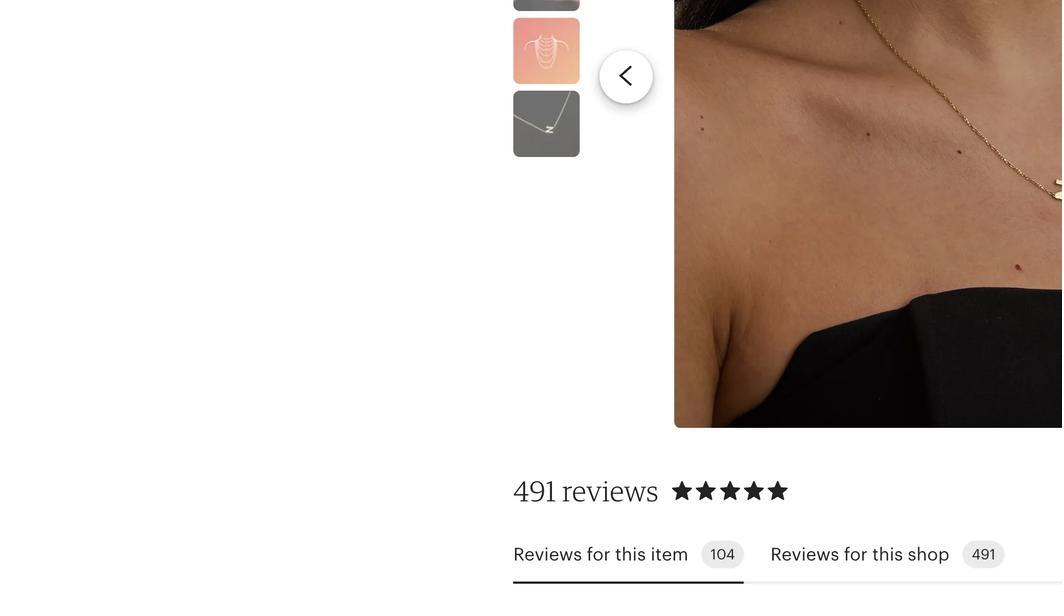 Task type: describe. For each thing, give the bounding box(es) containing it.
quickly
[[797, 263, 821, 271]]

please
[[663, 136, 685, 145]]

256
[[889, 196, 902, 204]]

shorter
[[780, 360, 812, 370]]

necklace
[[793, 136, 823, 145]]

ring
[[748, 421, 765, 431]]

can
[[680, 487, 696, 497]]

ships
[[680, 360, 703, 370]]

handmade item
[[680, 338, 747, 348]]

- up summer
[[795, 516, 798, 526]]

learn more about this item
[[736, 585, 829, 594]]

size
[[663, 77, 679, 85]]

item details
[[663, 310, 713, 320]]

5-
[[841, 253, 848, 261]]

1 5.0 from the top
[[588, 558, 600, 567]]

item details button
[[653, 302, 912, 328]]

0 horizontal spatial item
[[728, 338, 747, 348]]

distances
[[854, 360, 894, 370]]

please let us know what you want the necklace to be written on :)
[[663, 136, 886, 145]]

can be personalized
[[680, 487, 766, 497]]

your
[[679, 123, 694, 131]]

to inside this seller consistently earned 5-star reviews, shipped on time, and replied quickly to any messages they received.
[[823, 263, 830, 271]]

accepted
[[750, 10, 783, 19]]

kinder to the planet
[[695, 376, 778, 386]]

14k solid gold letter necklace, minimalist letter necklace, letter necklace, initial necklace, birthday gift for her, christmas jewelry gift image
[[241, 0, 592, 214]]

🔴🔴🔴details🔴🔴🔴
[[663, 562, 751, 572]]

add for add your personalization
[[663, 123, 677, 131]]

shipping
[[815, 360, 851, 370]]

new
[[728, 360, 747, 370]]

time,
[[737, 263, 754, 271]]

to inside add to cart button
[[778, 224, 787, 234]]

shipped
[[696, 263, 724, 271]]

received.
[[696, 273, 728, 281]]

kinder to the planet button
[[695, 372, 778, 389]]

planet
[[751, 376, 778, 386]]

2 5.0 from the top
[[588, 581, 600, 590]]

learn more about this item button
[[728, 579, 837, 598]]

from
[[705, 360, 725, 370]]

what
[[728, 136, 744, 145]]

ships from new jersey! shorter shipping distances are
[[680, 360, 894, 386]]

:)
[[882, 136, 886, 145]]

- right her
[[789, 531, 792, 541]]

materials: gold, rose gold, silver, white gold
[[680, 398, 869, 408]]

letter
[[726, 516, 751, 526]]

add for add to cart
[[759, 224, 776, 234]]

the inside button
[[735, 376, 749, 386]]

star
[[696, 253, 710, 261]]

returns
[[676, 10, 703, 19]]

you
[[746, 136, 759, 145]]

star
[[848, 253, 861, 261]]

materials:
[[680, 398, 721, 408]]

details
[[684, 310, 713, 320]]

on inside this seller consistently earned 5-star reviews, shipped on time, and replied quickly to any messages they received.
[[726, 263, 735, 271]]

want
[[761, 136, 778, 145]]

silver,
[[795, 398, 821, 408]]

messages
[[846, 263, 881, 271]]

returns & exchanges accepted
[[676, 10, 783, 19]]

1 horizontal spatial necklace
[[754, 516, 793, 526]]

handmade
[[680, 338, 726, 348]]

earned
[[815, 253, 840, 261]]

and
[[756, 263, 769, 271]]

they
[[883, 263, 898, 271]]

e
[[717, 156, 721, 165]]

2 horizontal spatial necklace
[[833, 531, 872, 541]]

closure:
[[680, 421, 715, 431]]

her
[[772, 531, 787, 541]]

more
[[757, 585, 775, 594]]

1 horizontal spatial initial
[[696, 156, 715, 165]]

solid
[[680, 516, 701, 526]]

closure: spring ring
[[680, 421, 765, 431]]

written
[[845, 136, 869, 145]]

about
[[777, 585, 797, 594]]



Task type: locate. For each thing, give the bounding box(es) containing it.
kinder
[[695, 376, 722, 386]]

for
[[758, 531, 770, 541]]

initial down 14k
[[663, 531, 686, 541]]

0 horizontal spatial gifts
[[735, 531, 755, 541]]

0 vertical spatial initial
[[696, 156, 715, 165]]

gold
[[850, 398, 869, 408]]

gold,
[[723, 398, 746, 408]]

item inside dropdown button
[[813, 585, 829, 594]]

14k
[[663, 516, 678, 526]]

personalized
[[712, 487, 766, 497]]

0 horizontal spatial add
[[663, 123, 677, 131]]

0 vertical spatial 5.0
[[588, 558, 600, 567]]

initial inside 14k solid gold letter necklace - personalized gifts - initial necklace - gifts for her - summer necklace
[[663, 531, 686, 541]]

1 vertical spatial initial
[[663, 531, 686, 541]]

seller.
[[712, 253, 734, 261]]

necklace up her
[[754, 516, 793, 526]]

0 horizontal spatial on
[[726, 263, 735, 271]]

material
[[663, 30, 692, 38]]

on left the :)
[[871, 136, 880, 145]]

1 vertical spatial on
[[726, 263, 735, 271]]

gifts down letter
[[735, 531, 755, 541]]

to left cart
[[778, 224, 787, 234]]

0 horizontal spatial initial
[[663, 531, 686, 541]]

14k solid gold letter necklace - personalized gifts - initial necklace - gifts for her - summer necklace
[[663, 516, 882, 541]]

item up new
[[728, 338, 747, 348]]

1 vertical spatial gifts
[[735, 531, 755, 541]]

this
[[799, 585, 812, 594]]

to down earned
[[823, 263, 830, 271]]

add your personalization
[[663, 123, 751, 131]]

example:
[[663, 156, 695, 165]]

item right this
[[813, 585, 829, 594]]

the right want
[[779, 136, 791, 145]]

0 vertical spatial on
[[871, 136, 880, 145]]

Add your personalization text field
[[663, 169, 902, 195]]

gifts
[[857, 516, 877, 526], [735, 531, 755, 541]]

-
[[795, 516, 798, 526], [879, 516, 882, 526], [730, 531, 733, 541], [789, 531, 792, 541]]

any
[[832, 263, 844, 271]]

the down new
[[735, 376, 749, 386]]

spring
[[717, 421, 745, 431]]

gold
[[704, 516, 724, 526]]

&
[[705, 10, 710, 19]]

let
[[687, 136, 696, 145]]

the
[[779, 136, 791, 145], [735, 376, 749, 386]]

1 vertical spatial add
[[759, 224, 776, 234]]

us
[[698, 136, 705, 145]]

0 vertical spatial be
[[834, 136, 843, 145]]

menu
[[513, 299, 609, 370]]

personalized
[[801, 516, 854, 526]]

1 vertical spatial item
[[813, 585, 829, 594]]

1 horizontal spatial gifts
[[857, 516, 877, 526]]

be left the written
[[834, 136, 843, 145]]

0 vertical spatial gifts
[[857, 516, 877, 526]]

add to cart
[[759, 224, 806, 234]]

1 horizontal spatial on
[[871, 136, 880, 145]]

0 vertical spatial item
[[728, 338, 747, 348]]

1 vertical spatial the
[[735, 376, 749, 386]]

jersey!
[[749, 360, 778, 370]]

be
[[834, 136, 843, 145], [699, 487, 710, 497]]

seller
[[751, 253, 770, 261]]

summer
[[795, 531, 831, 541]]

- right personalized at bottom
[[879, 516, 882, 526]]

this seller consistently earned 5-star reviews, shipped on time, and replied quickly to any messages they received.
[[696, 253, 898, 281]]

learn
[[736, 585, 756, 594]]

necklace
[[754, 516, 793, 526], [688, 531, 728, 541], [833, 531, 872, 541]]

add up seller
[[759, 224, 776, 234]]

rose
[[748, 398, 769, 408]]

to right necklace
[[825, 136, 832, 145]]

consistently
[[772, 253, 814, 261]]

0 horizontal spatial necklace
[[688, 531, 728, 541]]

this
[[736, 253, 750, 261]]

to
[[825, 136, 832, 145], [778, 224, 787, 234], [823, 263, 830, 271], [724, 376, 733, 386]]

0 horizontal spatial be
[[699, 487, 710, 497]]

to inside kinder to the planet button
[[724, 376, 733, 386]]

item
[[663, 310, 682, 320]]

0 vertical spatial the
[[779, 136, 791, 145]]

necklace down gold
[[688, 531, 728, 541]]

white
[[823, 398, 848, 408]]

gifts right personalized at bottom
[[857, 516, 877, 526]]

know
[[707, 136, 726, 145]]

reviews,
[[863, 253, 891, 261]]

star seller.
[[696, 253, 734, 261]]

0 vertical spatial add
[[663, 123, 677, 131]]

tab list
[[160, 264, 609, 292]]

on down seller.
[[726, 263, 735, 271]]

necklace down personalized at bottom
[[833, 531, 872, 541]]

initial
[[696, 156, 715, 165], [663, 531, 686, 541]]

personalization
[[696, 123, 749, 131]]

be right can
[[699, 487, 710, 497]]

add inside button
[[759, 224, 776, 234]]

1 horizontal spatial the
[[779, 136, 791, 145]]

0 horizontal spatial the
[[735, 376, 749, 386]]

replied
[[771, 263, 795, 271]]

add to cart button
[[663, 215, 902, 242]]

add
[[663, 123, 677, 131], [759, 224, 776, 234]]

on
[[871, 136, 880, 145], [726, 263, 735, 271]]

item
[[728, 338, 747, 348], [813, 585, 829, 594]]

add up please
[[663, 123, 677, 131]]

to down new
[[724, 376, 733, 386]]

cart
[[789, 224, 806, 234]]

1 vertical spatial be
[[699, 487, 710, 497]]

1 horizontal spatial add
[[759, 224, 776, 234]]

1 horizontal spatial item
[[813, 585, 829, 594]]

1 vertical spatial 5.0
[[588, 581, 600, 590]]

1 horizontal spatial be
[[834, 136, 843, 145]]

are
[[680, 376, 693, 386]]

example: initial e
[[663, 156, 721, 165]]

exchanges
[[711, 10, 748, 19]]

initial left e
[[696, 156, 715, 165]]

- down letter
[[730, 531, 733, 541]]

gold,
[[771, 398, 793, 408]]



Task type: vqa. For each thing, say whether or not it's contained in the screenshot.
find
no



